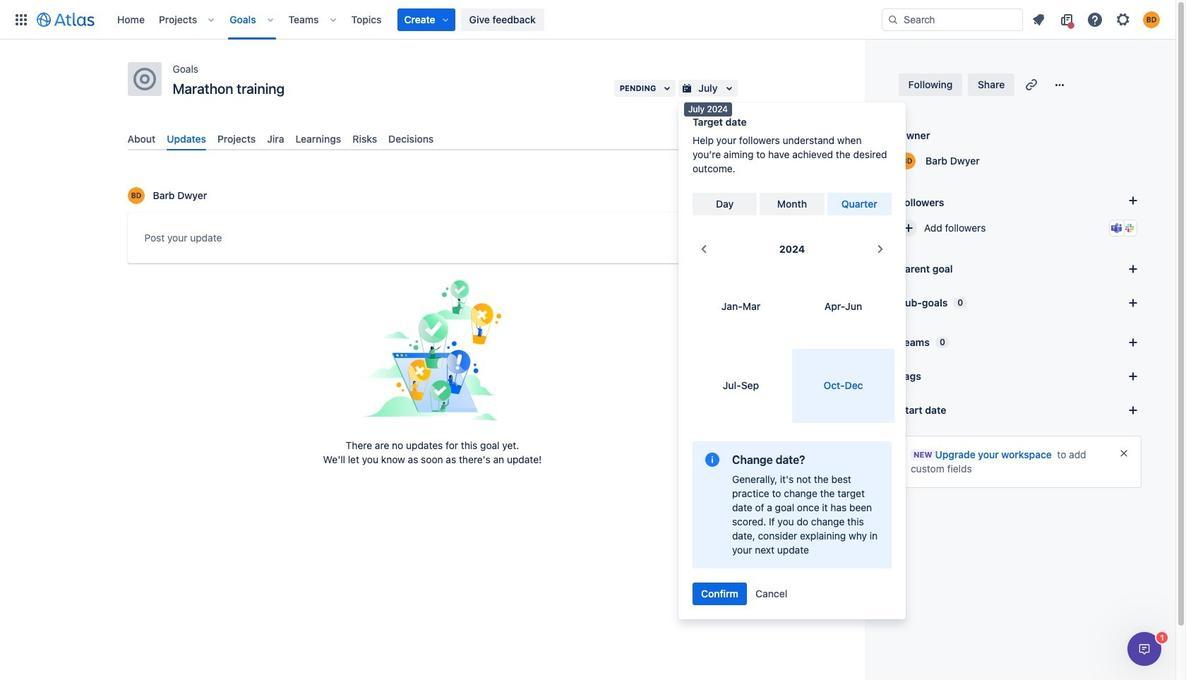 Task type: locate. For each thing, give the bounding box(es) containing it.
switch to... image
[[13, 11, 30, 28]]

add follower image
[[900, 220, 917, 237]]

close banner image
[[1119, 448, 1130, 459]]

None search field
[[882, 8, 1023, 31]]

goal icon image
[[133, 68, 156, 90]]

more icon image
[[1052, 76, 1069, 93]]

help image
[[1087, 11, 1104, 28]]

dialog
[[1128, 632, 1162, 666]]

msteams logo showing  channels are connected to this goal image
[[1111, 222, 1123, 234]]

see next year image
[[872, 241, 889, 258]]

banner
[[0, 0, 1176, 40]]

set start date image
[[1125, 402, 1142, 419]]

search image
[[888, 14, 899, 25]]

top element
[[8, 0, 882, 39]]

Search field
[[882, 8, 1023, 31]]

tooltip
[[684, 102, 732, 116]]

tab list
[[122, 127, 743, 151]]



Task type: describe. For each thing, give the bounding box(es) containing it.
Main content area, start typing to enter text. text field
[[144, 230, 721, 252]]

add team image
[[1125, 334, 1142, 351]]

slack logo showing nan channels are connected to this goal image
[[1124, 222, 1135, 234]]

add tag image
[[1125, 368, 1142, 385]]

account image
[[1143, 11, 1160, 28]]

add a follower image
[[1125, 192, 1142, 209]]

notifications image
[[1030, 11, 1047, 28]]

settings image
[[1115, 11, 1132, 28]]

see previous year image
[[696, 241, 713, 258]]



Task type: vqa. For each thing, say whether or not it's contained in the screenshot.
MARATHON TRAINING icon
no



